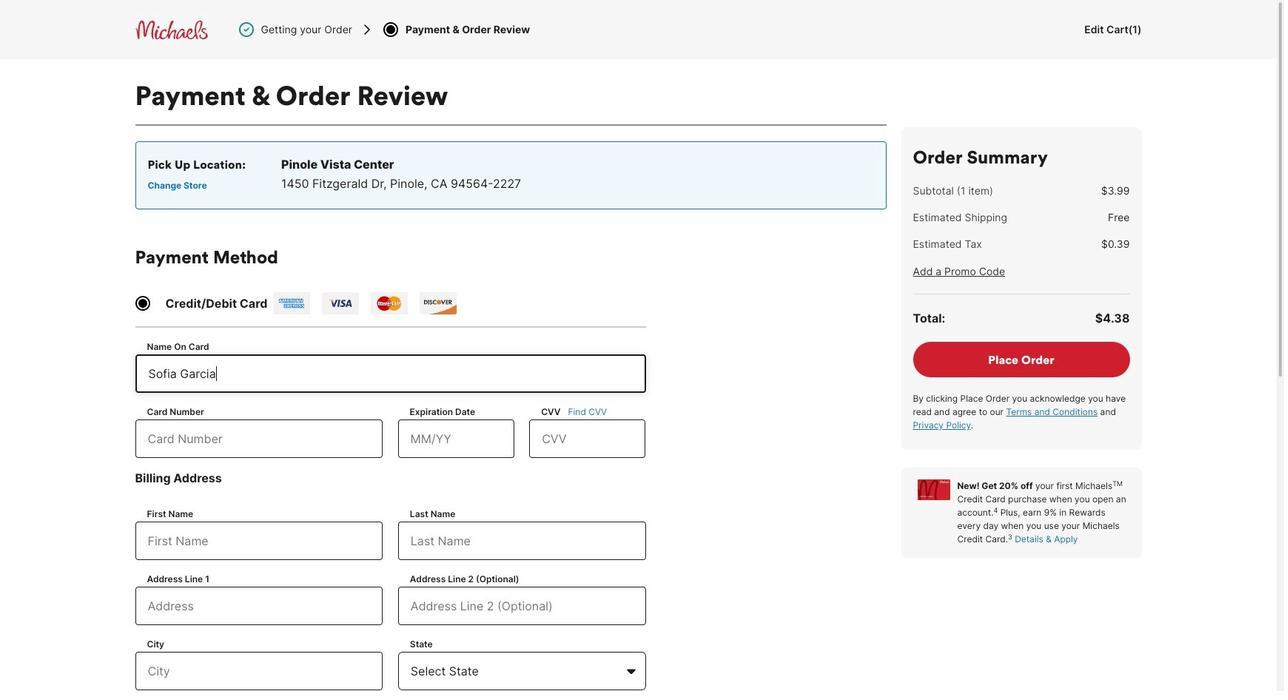 Task type: locate. For each thing, give the bounding box(es) containing it.
CVV text field
[[530, 420, 646, 458]]

First Name text field
[[135, 522, 383, 561]]

Address text field
[[135, 587, 383, 626]]

Name on Card text field
[[135, 355, 646, 393]]

plcc card logo image
[[918, 480, 951, 501]]

Last Name text field
[[398, 522, 646, 561]]



Task type: vqa. For each thing, say whether or not it's contained in the screenshot.
$230.00 link
no



Task type: describe. For each thing, give the bounding box(es) containing it.
tabler image
[[382, 21, 400, 39]]

City text field
[[135, 652, 383, 691]]

Address Line 2 text field
[[398, 587, 646, 626]]

Card Number text field
[[135, 420, 383, 458]]

Expiration Date text field
[[398, 420, 515, 458]]



